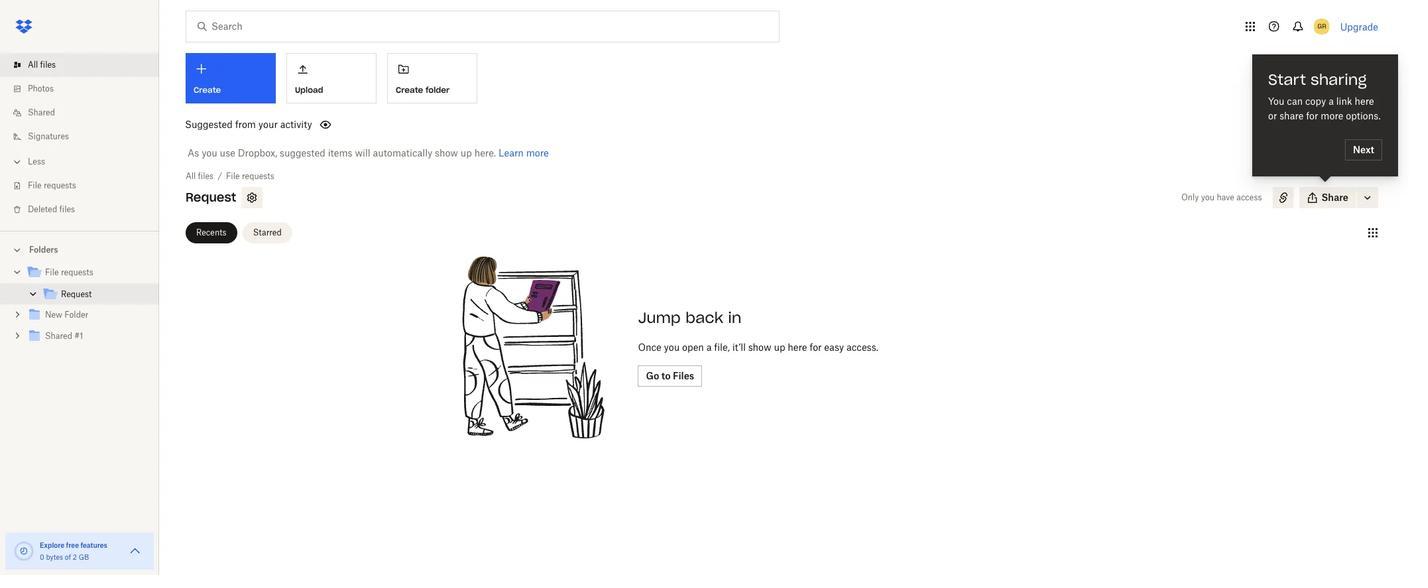 Task type: vqa. For each thing, say whether or not it's contained in the screenshot.
the format
no



Task type: locate. For each thing, give the bounding box(es) containing it.
0 vertical spatial files
[[40, 60, 56, 70]]

files for deleted files
[[59, 204, 75, 214]]

dropbox,
[[238, 147, 277, 159]]

0 horizontal spatial a
[[707, 342, 712, 353]]

show
[[435, 147, 458, 159], [749, 342, 772, 353]]

more
[[1321, 110, 1344, 121], [526, 147, 549, 159]]

1 horizontal spatial create
[[396, 85, 423, 95]]

you for open
[[664, 342, 680, 353]]

explore
[[40, 541, 64, 549]]

new
[[45, 310, 62, 320]]

0 vertical spatial all
[[28, 60, 38, 70]]

once you open a file, it'll show up here for easy access.
[[638, 342, 879, 353]]

shared
[[28, 107, 55, 117], [45, 331, 72, 341]]

new folder link
[[27, 306, 149, 324]]

or
[[1269, 110, 1278, 121]]

Search in folder "Dropbox" text field
[[212, 19, 752, 34]]

0 horizontal spatial you
[[202, 147, 217, 159]]

file,
[[714, 342, 730, 353]]

for left easy
[[810, 342, 822, 353]]

requests
[[242, 171, 274, 181], [44, 180, 76, 190], [61, 267, 93, 277]]

request
[[186, 190, 236, 205], [61, 289, 92, 299]]

will
[[355, 147, 371, 159]]

file right '/'
[[226, 171, 240, 181]]

here
[[1355, 96, 1375, 107], [788, 342, 808, 353]]

files inside all files list item
[[40, 60, 56, 70]]

0 vertical spatial request
[[186, 190, 236, 205]]

2 horizontal spatial you
[[1202, 192, 1215, 202]]

files
[[40, 60, 56, 70], [198, 171, 214, 181], [59, 204, 75, 214]]

0 vertical spatial show
[[435, 147, 458, 159]]

suggested from your activity
[[185, 119, 312, 130]]

file requests
[[28, 180, 76, 190], [45, 267, 93, 277]]

photos
[[28, 84, 54, 94]]

for
[[1307, 110, 1319, 121], [810, 342, 822, 353]]

go to files button
[[638, 365, 703, 387]]

start
[[1269, 70, 1307, 89]]

list containing all files
[[0, 45, 159, 231]]

files for all files
[[40, 60, 56, 70]]

file requests link up deleted files
[[11, 174, 159, 198]]

request down '/'
[[186, 190, 236, 205]]

group
[[0, 259, 159, 357]]

files right deleted
[[59, 204, 75, 214]]

a left link
[[1329, 96, 1334, 107]]

files inside deleted files link
[[59, 204, 75, 214]]

0 vertical spatial here
[[1355, 96, 1375, 107]]

less
[[28, 157, 45, 166]]

file
[[226, 171, 240, 181], [28, 180, 42, 190], [45, 267, 59, 277]]

all inside list item
[[28, 60, 38, 70]]

all files link left '/'
[[186, 170, 214, 183]]

requests up folder settings icon
[[242, 171, 274, 181]]

0 horizontal spatial files
[[40, 60, 56, 70]]

0 vertical spatial for
[[1307, 110, 1319, 121]]

2 horizontal spatial files
[[198, 171, 214, 181]]

you left have
[[1202, 192, 1215, 202]]

all
[[28, 60, 38, 70], [186, 171, 196, 181]]

request inside group
[[61, 289, 92, 299]]

1 horizontal spatial for
[[1307, 110, 1319, 121]]

from
[[235, 119, 256, 130]]

file down the folders
[[45, 267, 59, 277]]

1 vertical spatial files
[[198, 171, 214, 181]]

you for have
[[1202, 192, 1215, 202]]

next
[[1354, 144, 1375, 155]]

file requests link
[[226, 170, 274, 183], [11, 174, 159, 198], [27, 264, 149, 282]]

1 vertical spatial show
[[749, 342, 772, 353]]

list
[[0, 45, 159, 231]]

starred
[[253, 227, 282, 237]]

here inside start sharing you can copy a link here or share for more options.
[[1355, 96, 1375, 107]]

1 horizontal spatial here
[[1355, 96, 1375, 107]]

requests up deleted files
[[44, 180, 76, 190]]

you
[[202, 147, 217, 159], [1202, 192, 1215, 202], [664, 342, 680, 353]]

you for use
[[202, 147, 217, 159]]

0 horizontal spatial request
[[61, 289, 92, 299]]

file requests link up folder settings icon
[[226, 170, 274, 183]]

create inside dropdown button
[[194, 85, 221, 95]]

go
[[646, 370, 660, 381]]

shared link
[[11, 101, 159, 125]]

0 vertical spatial you
[[202, 147, 217, 159]]

2
[[73, 553, 77, 561]]

1 horizontal spatial you
[[664, 342, 680, 353]]

1 horizontal spatial file
[[45, 267, 59, 277]]

1 horizontal spatial request
[[186, 190, 236, 205]]

1 vertical spatial for
[[810, 342, 822, 353]]

dropbox image
[[11, 13, 37, 40]]

1 vertical spatial request
[[61, 289, 92, 299]]

your
[[259, 119, 278, 130]]

files
[[673, 370, 695, 381]]

1 vertical spatial shared
[[45, 331, 72, 341]]

0 horizontal spatial create
[[194, 85, 221, 95]]

0 horizontal spatial up
[[461, 147, 472, 159]]

0 vertical spatial a
[[1329, 96, 1334, 107]]

1 horizontal spatial all files link
[[186, 170, 214, 183]]

1 vertical spatial you
[[1202, 192, 1215, 202]]

more right learn
[[526, 147, 549, 159]]

request up folder
[[61, 289, 92, 299]]

shared left #1
[[45, 331, 72, 341]]

in
[[728, 308, 742, 327]]

suggested
[[280, 147, 326, 159]]

requests down folders button
[[61, 267, 93, 277]]

you right as
[[202, 147, 217, 159]]

show right it'll
[[749, 342, 772, 353]]

copy
[[1306, 96, 1327, 107]]

0 vertical spatial shared
[[28, 107, 55, 117]]

1 horizontal spatial files
[[59, 204, 75, 214]]

here up options.
[[1355, 96, 1375, 107]]

up
[[461, 147, 472, 159], [774, 342, 786, 353]]

create for create folder
[[396, 85, 423, 95]]

2 vertical spatial you
[[664, 342, 680, 353]]

0 horizontal spatial file
[[28, 180, 42, 190]]

1 vertical spatial all
[[186, 171, 196, 181]]

upload
[[295, 85, 323, 95]]

1 horizontal spatial a
[[1329, 96, 1334, 107]]

1 vertical spatial file requests
[[45, 267, 93, 277]]

it'll
[[733, 342, 746, 353]]

up left here.
[[461, 147, 472, 159]]

create up suggested
[[194, 85, 221, 95]]

new folder
[[45, 310, 88, 320]]

1 vertical spatial up
[[774, 342, 786, 353]]

folder settings image
[[244, 190, 260, 206]]

share
[[1280, 110, 1304, 121]]

suggested
[[185, 119, 233, 130]]

here left easy
[[788, 342, 808, 353]]

to
[[662, 370, 671, 381]]

start sharing you can copy a link here or share for more options.
[[1269, 70, 1381, 121]]

all files / file requests
[[186, 171, 274, 181]]

shared inside "link"
[[45, 331, 72, 341]]

0 horizontal spatial more
[[526, 147, 549, 159]]

shared down photos
[[28, 107, 55, 117]]

create for create
[[194, 85, 221, 95]]

file requests up deleted files
[[28, 180, 76, 190]]

bytes
[[46, 553, 63, 561]]

folders
[[29, 245, 58, 255]]

up right it'll
[[774, 342, 786, 353]]

all files link
[[11, 53, 159, 77], [186, 170, 214, 183]]

for inside start sharing you can copy a link here or share for more options.
[[1307, 110, 1319, 121]]

all files link up shared link at top left
[[11, 53, 159, 77]]

all down as
[[186, 171, 196, 181]]

activity
[[280, 119, 312, 130]]

gr button
[[1312, 16, 1333, 37]]

you left open at the left of page
[[664, 342, 680, 353]]

all up photos
[[28, 60, 38, 70]]

create inside button
[[396, 85, 423, 95]]

1 horizontal spatial show
[[749, 342, 772, 353]]

show left here.
[[435, 147, 458, 159]]

jump
[[638, 308, 681, 327]]

0 horizontal spatial all
[[28, 60, 38, 70]]

options.
[[1347, 110, 1381, 121]]

files up photos
[[40, 60, 56, 70]]

a
[[1329, 96, 1334, 107], [707, 342, 712, 353]]

deleted files
[[28, 204, 75, 214]]

create left folder
[[396, 85, 423, 95]]

0 horizontal spatial all files link
[[11, 53, 159, 77]]

file inside list
[[28, 180, 42, 190]]

1 vertical spatial more
[[526, 147, 549, 159]]

can
[[1288, 96, 1303, 107]]

0 horizontal spatial here
[[788, 342, 808, 353]]

starred button
[[243, 222, 292, 243]]

share button
[[1300, 187, 1357, 208]]

more down link
[[1321, 110, 1344, 121]]

file down less
[[28, 180, 42, 190]]

for down copy
[[1307, 110, 1319, 121]]

signatures
[[28, 131, 69, 141]]

automatically
[[373, 147, 433, 159]]

gb
[[79, 553, 89, 561]]

2 vertical spatial files
[[59, 204, 75, 214]]

0 vertical spatial more
[[1321, 110, 1344, 121]]

upgrade
[[1341, 21, 1379, 32]]

gr
[[1318, 22, 1327, 31]]

a left file,
[[707, 342, 712, 353]]

files left '/'
[[198, 171, 214, 181]]

1 horizontal spatial more
[[1321, 110, 1344, 121]]

1 horizontal spatial all
[[186, 171, 196, 181]]

as you use dropbox, suggested items will automatically show up here. learn more
[[188, 147, 549, 159]]

file requests down folders button
[[45, 267, 93, 277]]

deleted
[[28, 204, 57, 214]]



Task type: describe. For each thing, give the bounding box(es) containing it.
only
[[1182, 192, 1200, 202]]

shared #1
[[45, 331, 83, 341]]

access.
[[847, 342, 879, 353]]

all files
[[28, 60, 56, 70]]

request link
[[42, 286, 149, 304]]

1 vertical spatial a
[[707, 342, 712, 353]]

easy
[[825, 342, 844, 353]]

create folder
[[396, 85, 450, 95]]

here.
[[475, 147, 496, 159]]

a inside start sharing you can copy a link here or share for more options.
[[1329, 96, 1334, 107]]

file requests inside group
[[45, 267, 93, 277]]

next button
[[1346, 139, 1383, 161]]

sharing
[[1311, 70, 1367, 89]]

0 vertical spatial file requests
[[28, 180, 76, 190]]

deleted files link
[[11, 198, 159, 222]]

of
[[65, 553, 71, 561]]

all files list item
[[0, 53, 159, 77]]

requests inside list
[[44, 180, 76, 190]]

0 horizontal spatial for
[[810, 342, 822, 353]]

file requests link up request link
[[27, 264, 149, 282]]

recents button
[[186, 222, 237, 243]]

folder
[[65, 310, 88, 320]]

open
[[683, 342, 704, 353]]

photos link
[[11, 77, 159, 101]]

1 horizontal spatial up
[[774, 342, 786, 353]]

group containing file requests
[[0, 259, 159, 357]]

access
[[1237, 192, 1263, 202]]

you
[[1269, 96, 1285, 107]]

requests inside group
[[61, 267, 93, 277]]

all for all files / file requests
[[186, 171, 196, 181]]

free
[[66, 541, 79, 549]]

jump back in
[[638, 308, 742, 327]]

share
[[1322, 192, 1349, 203]]

have
[[1217, 192, 1235, 202]]

#1
[[74, 331, 83, 341]]

explore free features 0 bytes of 2 gb
[[40, 541, 107, 561]]

1 vertical spatial all files link
[[186, 170, 214, 183]]

file inside group
[[45, 267, 59, 277]]

learn more link
[[499, 147, 549, 159]]

1 vertical spatial here
[[788, 342, 808, 353]]

create folder button
[[387, 53, 478, 103]]

upgrade link
[[1341, 21, 1379, 32]]

learn
[[499, 147, 524, 159]]

shared for shared #1
[[45, 331, 72, 341]]

folders button
[[0, 239, 159, 259]]

shared for shared
[[28, 107, 55, 117]]

recents
[[196, 227, 227, 237]]

/
[[218, 171, 222, 181]]

0 vertical spatial up
[[461, 147, 472, 159]]

0 vertical spatial all files link
[[11, 53, 159, 77]]

link
[[1337, 96, 1353, 107]]

quota usage element
[[13, 541, 34, 562]]

only you have access
[[1182, 192, 1263, 202]]

as
[[188, 147, 199, 159]]

back
[[686, 308, 724, 327]]

folder
[[426, 85, 450, 95]]

create button
[[186, 53, 276, 103]]

signatures link
[[11, 125, 159, 149]]

all for all files
[[28, 60, 38, 70]]

less image
[[11, 155, 24, 168]]

0 horizontal spatial show
[[435, 147, 458, 159]]

files for all files / file requests
[[198, 171, 214, 181]]

items
[[328, 147, 353, 159]]

go to files
[[646, 370, 695, 381]]

shared #1 link
[[27, 328, 149, 346]]

more inside start sharing you can copy a link here or share for more options.
[[1321, 110, 1344, 121]]

use
[[220, 147, 235, 159]]

once
[[638, 342, 662, 353]]

upload button
[[287, 53, 377, 103]]

2 horizontal spatial file
[[226, 171, 240, 181]]

0
[[40, 553, 44, 561]]

features
[[81, 541, 107, 549]]



